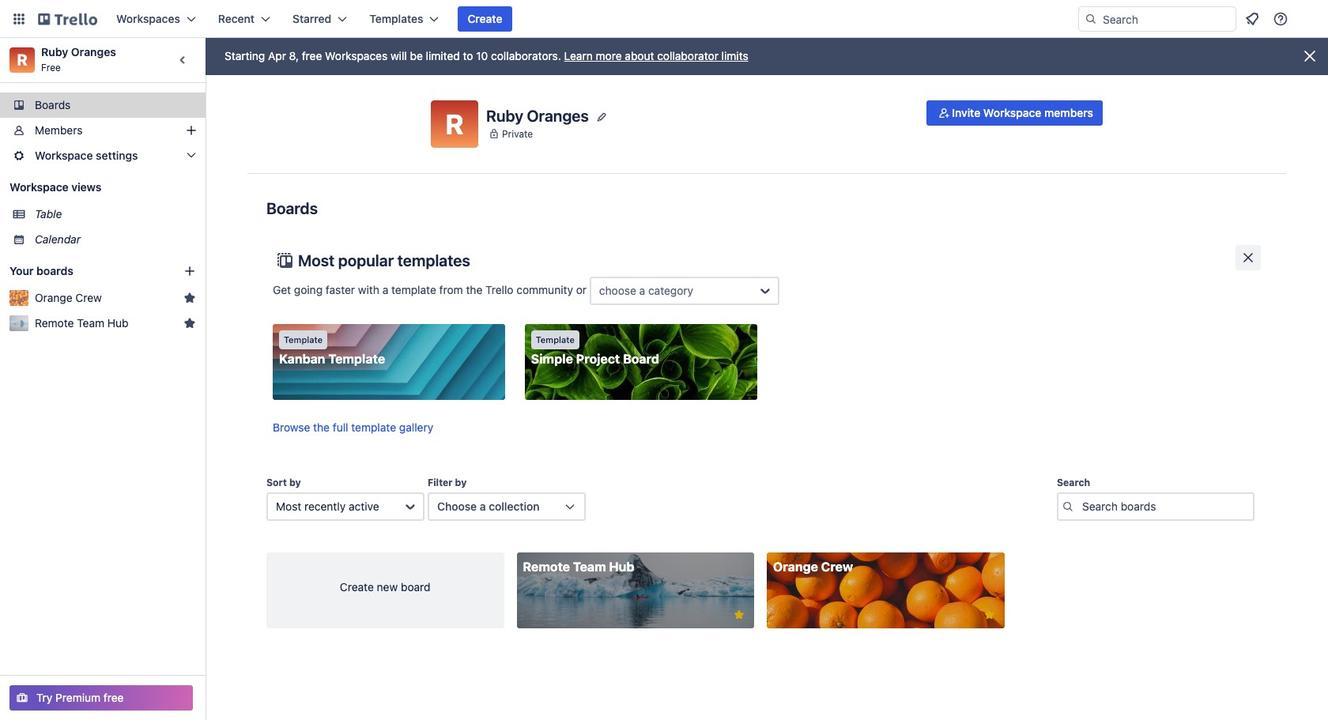 Task type: describe. For each thing, give the bounding box(es) containing it.
create for create
[[468, 12, 502, 25]]

8,
[[289, 49, 299, 62]]

learn
[[564, 49, 593, 62]]

views
[[71, 180, 101, 194]]

by for sort by
[[289, 477, 301, 489]]

or
[[576, 283, 587, 296]]

new
[[377, 580, 398, 594]]

going
[[294, 283, 323, 296]]

to
[[463, 49, 473, 62]]

choose
[[437, 500, 477, 513]]

invite workspace members
[[952, 106, 1093, 119]]

your
[[9, 264, 34, 277]]

sm image
[[936, 105, 952, 121]]

full
[[333, 421, 348, 434]]

1 horizontal spatial boards
[[266, 199, 318, 217]]

1 vertical spatial remote
[[523, 560, 570, 574]]

10
[[476, 49, 488, 62]]

recently
[[304, 500, 346, 513]]

orange crew link
[[767, 553, 1004, 628]]

starred icon image for orange crew
[[183, 292, 196, 304]]

r for r link
[[17, 51, 27, 69]]

click to unstar this board. it will be removed from your starred list. image for remote team hub
[[732, 608, 746, 622]]

most for most recently active
[[276, 500, 301, 513]]

browse the full template gallery
[[273, 421, 433, 434]]

starred icon image for remote team hub
[[183, 317, 196, 330]]

ruby oranges
[[486, 106, 589, 125]]

board
[[623, 352, 659, 366]]

template simple project board
[[531, 334, 659, 366]]

invite
[[952, 106, 980, 119]]

filter by
[[428, 477, 467, 489]]

filter
[[428, 477, 453, 489]]

1 vertical spatial remote team hub
[[523, 560, 634, 574]]

boards link
[[0, 92, 206, 118]]

oranges for ruby oranges free
[[71, 45, 116, 58]]

community
[[516, 283, 573, 296]]

collection
[[489, 500, 540, 513]]

choose a category
[[599, 284, 693, 297]]

most recently active
[[276, 500, 379, 513]]

orange crew inside orange crew 'link'
[[773, 560, 853, 574]]

boards
[[36, 264, 73, 277]]

templates button
[[360, 6, 449, 32]]

create new board
[[340, 580, 430, 594]]

apr
[[268, 49, 286, 62]]

popular
[[338, 251, 394, 270]]

open information menu image
[[1273, 11, 1289, 27]]

invite workspace members button
[[927, 100, 1103, 126]]

templates
[[369, 12, 423, 25]]

project
[[576, 352, 620, 366]]

workspaces inside workspaces popup button
[[116, 12, 180, 25]]

choose a collection button
[[428, 492, 586, 521]]

workspace for settings
[[35, 149, 93, 162]]

members
[[35, 123, 83, 137]]

ruby oranges free
[[41, 45, 116, 74]]

1 vertical spatial team
[[573, 560, 606, 574]]

will
[[391, 49, 407, 62]]

by for filter by
[[455, 477, 467, 489]]

collaborator
[[657, 49, 718, 62]]

ruby for ruby oranges free
[[41, 45, 68, 58]]

members
[[1044, 106, 1093, 119]]

try
[[36, 691, 52, 704]]

back to home image
[[38, 6, 97, 32]]

a for choose a collection
[[480, 500, 486, 513]]

team inside button
[[77, 316, 104, 330]]

be
[[410, 49, 423, 62]]

workspace inside button
[[983, 106, 1041, 119]]

get going faster with a template from the trello community or
[[273, 283, 590, 296]]

choose
[[599, 284, 636, 297]]

remote team hub inside button
[[35, 316, 129, 330]]

orange inside 'link'
[[773, 560, 818, 574]]

hub inside button
[[107, 316, 129, 330]]

sort
[[266, 477, 287, 489]]

add board image
[[183, 265, 196, 277]]

table
[[35, 207, 62, 221]]

search
[[1057, 477, 1090, 489]]

private
[[502, 128, 533, 140]]

orange crew inside orange crew button
[[35, 291, 102, 304]]

calendar
[[35, 232, 81, 246]]

limited
[[426, 49, 460, 62]]

workspaces button
[[107, 6, 205, 32]]

from
[[439, 283, 463, 296]]

workspace navigation collapse icon image
[[172, 49, 194, 71]]

ruby anderson (rubyanderson7) image
[[1300, 9, 1319, 28]]

template for kanban
[[284, 334, 323, 345]]

settings
[[96, 149, 138, 162]]

most for most popular templates
[[298, 251, 335, 270]]

get
[[273, 283, 291, 296]]

starred
[[293, 12, 331, 25]]



Task type: locate. For each thing, give the bounding box(es) containing it.
oranges up private in the top of the page
[[527, 106, 589, 125]]

1 horizontal spatial remote
[[523, 560, 570, 574]]

1 horizontal spatial hub
[[609, 560, 634, 574]]

0 vertical spatial oranges
[[71, 45, 116, 58]]

1 vertical spatial workspace
[[35, 149, 93, 162]]

most down sort by
[[276, 500, 301, 513]]

1 horizontal spatial team
[[573, 560, 606, 574]]

ruby oranges link
[[41, 45, 116, 58]]

by right sort
[[289, 477, 301, 489]]

1 horizontal spatial template
[[328, 352, 385, 366]]

workspace settings
[[35, 149, 138, 162]]

1 vertical spatial ruby
[[486, 106, 523, 125]]

r link
[[9, 47, 35, 73]]

free
[[41, 62, 61, 74]]

templates
[[397, 251, 470, 270]]

premium
[[55, 691, 101, 704]]

recent
[[218, 12, 255, 25]]

0 horizontal spatial by
[[289, 477, 301, 489]]

browse
[[273, 421, 310, 434]]

primary element
[[0, 0, 1328, 38]]

most popular templates
[[298, 251, 470, 270]]

template right kanban
[[328, 352, 385, 366]]

0 horizontal spatial workspaces
[[116, 12, 180, 25]]

choose a collection
[[437, 500, 540, 513]]

2 starred icon image from the top
[[183, 317, 196, 330]]

the right the from
[[466, 283, 482, 296]]

a
[[382, 283, 388, 296], [639, 284, 645, 297], [480, 500, 486, 513]]

remote team hub
[[35, 316, 129, 330], [523, 560, 634, 574]]

a inside button
[[480, 500, 486, 513]]

1 vertical spatial workspaces
[[325, 49, 388, 62]]

1 horizontal spatial by
[[455, 477, 467, 489]]

workspace
[[983, 106, 1041, 119], [35, 149, 93, 162], [9, 180, 69, 194]]

1 horizontal spatial oranges
[[527, 106, 589, 125]]

orange crew
[[35, 291, 102, 304], [773, 560, 853, 574]]

starred button
[[283, 6, 357, 32]]

0 horizontal spatial remote team hub
[[35, 316, 129, 330]]

click to unstar this board. it will be removed from your starred list. image inside orange crew 'link'
[[982, 608, 996, 622]]

1 horizontal spatial the
[[466, 283, 482, 296]]

1 horizontal spatial crew
[[821, 560, 853, 574]]

0 vertical spatial workspace
[[983, 106, 1041, 119]]

1 vertical spatial template
[[351, 421, 396, 434]]

workspace views
[[9, 180, 101, 194]]

r
[[17, 51, 27, 69], [446, 108, 464, 140]]

create inside button
[[468, 12, 502, 25]]

the left full
[[313, 421, 330, 434]]

members link
[[0, 118, 206, 143]]

faster
[[326, 283, 355, 296]]

0 vertical spatial team
[[77, 316, 104, 330]]

create left new
[[340, 580, 374, 594]]

a right choose
[[639, 284, 645, 297]]

1 vertical spatial free
[[103, 691, 124, 704]]

orange
[[35, 291, 72, 304], [773, 560, 818, 574]]

2 horizontal spatial a
[[639, 284, 645, 297]]

0 horizontal spatial ruby
[[41, 45, 68, 58]]

click to unstar this board. it will be removed from your starred list. image
[[732, 608, 746, 622], [982, 608, 996, 622]]

1 vertical spatial r
[[446, 108, 464, 140]]

sort by
[[266, 477, 301, 489]]

a right with
[[382, 283, 388, 296]]

recent button
[[209, 6, 280, 32]]

oranges for ruby oranges
[[527, 106, 589, 125]]

0 vertical spatial starred icon image
[[183, 292, 196, 304]]

active
[[349, 500, 379, 513]]

free right 'premium'
[[103, 691, 124, 704]]

0 horizontal spatial orange
[[35, 291, 72, 304]]

workspaces up workspace navigation collapse icon
[[116, 12, 180, 25]]

oranges down back to home image
[[71, 45, 116, 58]]

crew inside orange crew 'link'
[[821, 560, 853, 574]]

0 horizontal spatial r
[[17, 51, 27, 69]]

oranges
[[71, 45, 116, 58], [527, 106, 589, 125]]

r button
[[431, 100, 478, 148]]

0 vertical spatial free
[[302, 49, 322, 62]]

calendar link
[[35, 232, 196, 247]]

0 vertical spatial boards
[[35, 98, 71, 111]]

template up kanban
[[284, 334, 323, 345]]

your boards
[[9, 264, 73, 277]]

click to unstar this board. it will be removed from your starred list. image for orange crew
[[982, 608, 996, 622]]

0 vertical spatial template
[[391, 283, 436, 296]]

crew inside orange crew button
[[75, 291, 102, 304]]

0 vertical spatial the
[[466, 283, 482, 296]]

0 horizontal spatial oranges
[[71, 45, 116, 58]]

0 vertical spatial remote
[[35, 316, 74, 330]]

template up simple
[[536, 334, 575, 345]]

limits
[[721, 49, 748, 62]]

0 notifications image
[[1243, 9, 1262, 28]]

workspaces
[[116, 12, 180, 25], [325, 49, 388, 62]]

board
[[401, 580, 430, 594]]

workspaces left 'will'
[[325, 49, 388, 62]]

Search field
[[1097, 7, 1236, 31]]

kanban
[[279, 352, 325, 366]]

boards inside "link"
[[35, 98, 71, 111]]

search image
[[1085, 13, 1097, 25]]

by
[[289, 477, 301, 489], [455, 477, 467, 489]]

try premium free button
[[9, 685, 193, 711]]

1 horizontal spatial a
[[480, 500, 486, 513]]

1 horizontal spatial workspaces
[[325, 49, 388, 62]]

0 horizontal spatial free
[[103, 691, 124, 704]]

0 horizontal spatial orange crew
[[35, 291, 102, 304]]

r inside r link
[[17, 51, 27, 69]]

0 horizontal spatial hub
[[107, 316, 129, 330]]

0 vertical spatial crew
[[75, 291, 102, 304]]

0 vertical spatial remote team hub
[[35, 316, 129, 330]]

browse the full template gallery link
[[273, 421, 433, 434]]

0 vertical spatial ruby
[[41, 45, 68, 58]]

remote team hub button
[[35, 315, 177, 331]]

workspace inside dropdown button
[[35, 149, 93, 162]]

create up starting apr 8, free workspaces will be limited to 10 collaborators. learn more about collaborator limits
[[468, 12, 502, 25]]

1 horizontal spatial create
[[468, 12, 502, 25]]

learn more about collaborator limits link
[[564, 49, 748, 62]]

remote
[[35, 316, 74, 330], [523, 560, 570, 574]]

template right full
[[351, 421, 396, 434]]

ruby
[[41, 45, 68, 58], [486, 106, 523, 125]]

r left private in the top of the page
[[446, 108, 464, 140]]

ruby inside 'ruby oranges free'
[[41, 45, 68, 58]]

1 horizontal spatial click to unstar this board. it will be removed from your starred list. image
[[982, 608, 996, 622]]

r left free
[[17, 51, 27, 69]]

create for create new board
[[340, 580, 374, 594]]

0 vertical spatial hub
[[107, 316, 129, 330]]

orange crew button
[[35, 290, 177, 306]]

orange inside button
[[35, 291, 72, 304]]

crew
[[75, 291, 102, 304], [821, 560, 853, 574]]

more
[[596, 49, 622, 62]]

0 vertical spatial create
[[468, 12, 502, 25]]

Search text field
[[1057, 492, 1255, 521]]

template kanban template
[[279, 334, 385, 366]]

0 horizontal spatial create
[[340, 580, 374, 594]]

try premium free
[[36, 691, 124, 704]]

r inside r button
[[446, 108, 464, 140]]

0 horizontal spatial team
[[77, 316, 104, 330]]

oranges inside 'ruby oranges free'
[[71, 45, 116, 58]]

template
[[391, 283, 436, 296], [351, 421, 396, 434]]

workspace for views
[[9, 180, 69, 194]]

1 vertical spatial starred icon image
[[183, 317, 196, 330]]

free inside button
[[103, 691, 124, 704]]

0 vertical spatial workspaces
[[116, 12, 180, 25]]

template down templates
[[391, 283, 436, 296]]

template for simple
[[536, 334, 575, 345]]

1 vertical spatial orange
[[773, 560, 818, 574]]

0 horizontal spatial boards
[[35, 98, 71, 111]]

0 horizontal spatial crew
[[75, 291, 102, 304]]

starting apr 8, free workspaces will be limited to 10 collaborators. learn more about collaborator limits
[[225, 49, 748, 62]]

a for choose a category
[[639, 284, 645, 297]]

0 horizontal spatial template
[[284, 334, 323, 345]]

1 by from the left
[[289, 477, 301, 489]]

2 click to unstar this board. it will be removed from your starred list. image from the left
[[982, 608, 996, 622]]

remote down the collection
[[523, 560, 570, 574]]

1 vertical spatial the
[[313, 421, 330, 434]]

1 vertical spatial boards
[[266, 199, 318, 217]]

workspace right invite
[[983, 106, 1041, 119]]

most up going
[[298, 251, 335, 270]]

1 vertical spatial oranges
[[527, 106, 589, 125]]

starting
[[225, 49, 265, 62]]

1 horizontal spatial orange crew
[[773, 560, 853, 574]]

2 by from the left
[[455, 477, 467, 489]]

create button
[[458, 6, 512, 32]]

1 starred icon image from the top
[[183, 292, 196, 304]]

1 horizontal spatial orange
[[773, 560, 818, 574]]

1 click to unstar this board. it will be removed from your starred list. image from the left
[[732, 608, 746, 622]]

workspace down 'members'
[[35, 149, 93, 162]]

0 horizontal spatial click to unstar this board. it will be removed from your starred list. image
[[732, 608, 746, 622]]

0 horizontal spatial a
[[382, 283, 388, 296]]

0 horizontal spatial remote
[[35, 316, 74, 330]]

r for r button
[[446, 108, 464, 140]]

workspace settings button
[[0, 143, 206, 168]]

1 vertical spatial crew
[[821, 560, 853, 574]]

simple
[[531, 352, 573, 366]]

1 horizontal spatial free
[[302, 49, 322, 62]]

1 vertical spatial hub
[[609, 560, 634, 574]]

with
[[358, 283, 379, 296]]

remote team hub link
[[517, 553, 754, 628]]

category
[[648, 284, 693, 297]]

0 horizontal spatial the
[[313, 421, 330, 434]]

gallery
[[399, 421, 433, 434]]

1 vertical spatial create
[[340, 580, 374, 594]]

0 vertical spatial orange
[[35, 291, 72, 304]]

collaborators.
[[491, 49, 561, 62]]

team
[[77, 316, 104, 330], [573, 560, 606, 574]]

most
[[298, 251, 335, 270], [276, 500, 301, 513]]

starred icon image
[[183, 292, 196, 304], [183, 317, 196, 330]]

hub
[[107, 316, 129, 330], [609, 560, 634, 574]]

template inside template simple project board
[[536, 334, 575, 345]]

1 horizontal spatial r
[[446, 108, 464, 140]]

trello
[[485, 283, 513, 296]]

2 vertical spatial workspace
[[9, 180, 69, 194]]

1 horizontal spatial ruby
[[486, 106, 523, 125]]

free right 8,
[[302, 49, 322, 62]]

1 horizontal spatial remote team hub
[[523, 560, 634, 574]]

by right filter
[[455, 477, 467, 489]]

0 vertical spatial r
[[17, 51, 27, 69]]

0 vertical spatial most
[[298, 251, 335, 270]]

2 horizontal spatial template
[[536, 334, 575, 345]]

your boards with 2 items element
[[9, 262, 160, 281]]

table link
[[35, 206, 196, 222]]

0 vertical spatial orange crew
[[35, 291, 102, 304]]

about
[[625, 49, 654, 62]]

ruby up private in the top of the page
[[486, 106, 523, 125]]

a right "choose"
[[480, 500, 486, 513]]

ruby up free
[[41, 45, 68, 58]]

template
[[284, 334, 323, 345], [536, 334, 575, 345], [328, 352, 385, 366]]

1 vertical spatial orange crew
[[773, 560, 853, 574]]

workspace up table
[[9, 180, 69, 194]]

remote down boards
[[35, 316, 74, 330]]

1 vertical spatial most
[[276, 500, 301, 513]]

remote inside button
[[35, 316, 74, 330]]

ruby for ruby oranges
[[486, 106, 523, 125]]

click to unstar this board. it will be removed from your starred list. image inside remote team hub link
[[732, 608, 746, 622]]



Task type: vqa. For each thing, say whether or not it's contained in the screenshot.
the Explore plans
no



